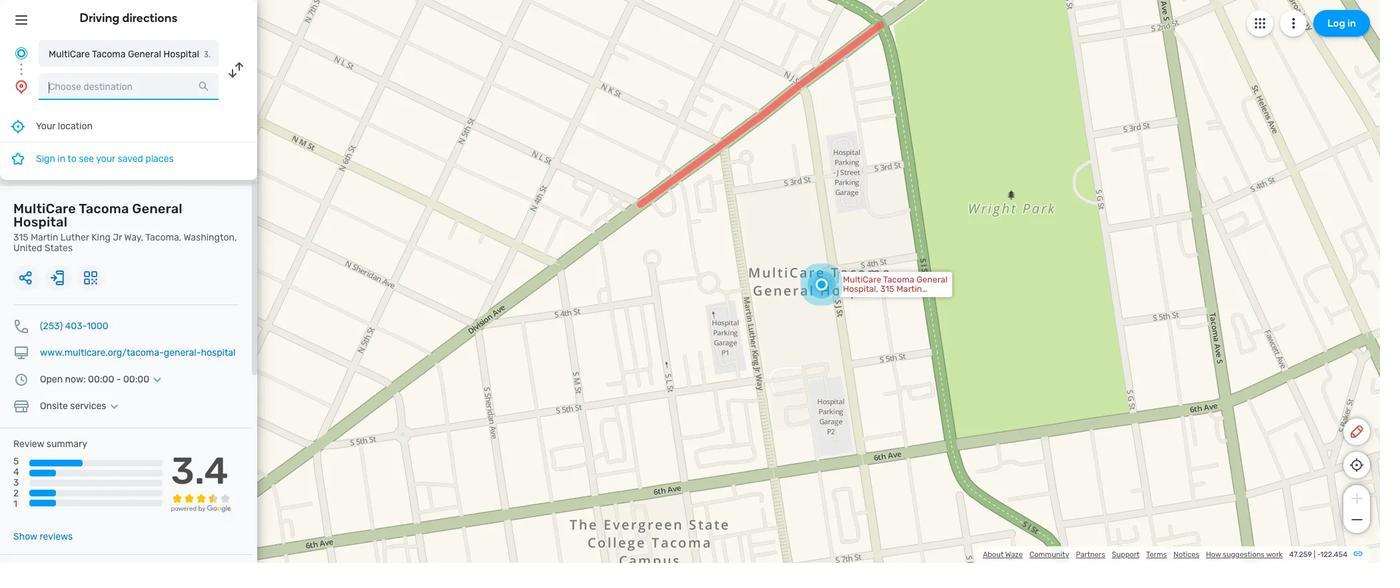 Task type: locate. For each thing, give the bounding box(es) containing it.
multicare
[[49, 49, 90, 60], [13, 201, 76, 217]]

services
[[70, 401, 106, 412]]

chevron down image for onsite services
[[106, 401, 122, 412]]

summary
[[47, 439, 87, 450]]

support
[[1113, 551, 1140, 559]]

review summary
[[13, 439, 87, 450]]

00:00 right now:
[[88, 374, 114, 385]]

multicare tacoma general hospital button
[[39, 40, 219, 67]]

location image
[[13, 79, 29, 95]]

tacoma
[[92, 49, 126, 60], [79, 201, 129, 217]]

00:00 down www.multicare.org/tacoma-general-hospital
[[123, 374, 149, 385]]

united
[[13, 243, 42, 254]]

general inside button
[[128, 49, 161, 60]]

122.454
[[1321, 551, 1348, 559]]

hospital up the 'martin'
[[13, 214, 67, 230]]

tacoma inside multicare tacoma general hospital 315 martin luther king jr way, tacoma, washington, united states
[[79, 201, 129, 217]]

1 vertical spatial tacoma
[[79, 201, 129, 217]]

tacoma down driving
[[92, 49, 126, 60]]

- down www.multicare.org/tacoma-
[[116, 374, 121, 385]]

general inside multicare tacoma general hospital 315 martin luther king jr way, tacoma, washington, united states
[[132, 201, 183, 217]]

multicare inside multicare tacoma general hospital 315 martin luther king jr way, tacoma, washington, united states
[[13, 201, 76, 217]]

zoom in image
[[1349, 491, 1366, 507]]

open now: 00:00 - 00:00
[[40, 374, 149, 385]]

open
[[40, 374, 63, 385]]

multicare tacoma general hospital
[[49, 49, 199, 60]]

hospital inside multicare tacoma general hospital 315 martin luther king jr way, tacoma, washington, united states
[[13, 214, 67, 230]]

king
[[91, 232, 111, 243]]

pencil image
[[1350, 424, 1366, 440]]

00:00
[[88, 374, 114, 385], [123, 374, 149, 385]]

general for multicare tacoma general hospital
[[128, 49, 161, 60]]

support link
[[1113, 551, 1140, 559]]

chevron down image for open now: 00:00 - 00:00
[[149, 375, 165, 385]]

hospital
[[164, 49, 199, 60], [13, 214, 67, 230]]

hospital inside button
[[164, 49, 199, 60]]

about
[[983, 551, 1004, 559]]

0 vertical spatial multicare
[[49, 49, 90, 60]]

|
[[1314, 551, 1316, 559]]

Choose destination text field
[[39, 73, 219, 100]]

1 vertical spatial chevron down image
[[106, 401, 122, 412]]

general up choose destination text field
[[128, 49, 161, 60]]

chevron down image inside open now: 00:00 - 00:00 button
[[149, 375, 165, 385]]

1 vertical spatial -
[[1318, 551, 1321, 559]]

waze
[[1006, 551, 1023, 559]]

multicare up the 'martin'
[[13, 201, 76, 217]]

partners link
[[1076, 551, 1106, 559]]

1 horizontal spatial 00:00
[[123, 374, 149, 385]]

1
[[13, 499, 17, 510]]

now:
[[65, 374, 86, 385]]

1 vertical spatial hospital
[[13, 214, 67, 230]]

multicare inside button
[[49, 49, 90, 60]]

hospital down directions
[[164, 49, 199, 60]]

1 horizontal spatial hospital
[[164, 49, 199, 60]]

(253) 403-1000
[[40, 321, 108, 332]]

0 horizontal spatial 00:00
[[88, 374, 114, 385]]

call image
[[13, 319, 29, 335]]

review
[[13, 439, 44, 450]]

0 vertical spatial tacoma
[[92, 49, 126, 60]]

tacoma inside button
[[92, 49, 126, 60]]

0 vertical spatial general
[[128, 49, 161, 60]]

1 horizontal spatial chevron down image
[[149, 375, 165, 385]]

chevron down image inside onsite services button
[[106, 401, 122, 412]]

multicare tacoma general hospital 315 martin luther king jr way, tacoma, washington, united states
[[13, 201, 237, 254]]

0 horizontal spatial hospital
[[13, 214, 67, 230]]

0 horizontal spatial -
[[116, 374, 121, 385]]

1 vertical spatial multicare
[[13, 201, 76, 217]]

list box
[[0, 111, 257, 180]]

chevron down image
[[149, 375, 165, 385], [106, 401, 122, 412]]

0 vertical spatial hospital
[[164, 49, 199, 60]]

jr
[[113, 232, 122, 243]]

tacoma up king
[[79, 201, 129, 217]]

5 4 3 2 1
[[13, 456, 19, 510]]

multicare down driving
[[49, 49, 90, 60]]

about waze link
[[983, 551, 1023, 559]]

chevron down image down open now: 00:00 - 00:00 button
[[106, 401, 122, 412]]

directions
[[122, 11, 178, 25]]

star image
[[10, 151, 26, 167]]

driving
[[80, 11, 120, 25]]

general
[[128, 49, 161, 60], [132, 201, 183, 217]]

open now: 00:00 - 00:00 button
[[40, 374, 165, 385]]

chevron down image down www.multicare.org/tacoma-general-hospital
[[149, 375, 165, 385]]

store image
[[13, 399, 29, 415]]

hospital
[[201, 347, 236, 359]]

tacoma for multicare tacoma general hospital 315 martin luther king jr way, tacoma, washington, united states
[[79, 201, 129, 217]]

general up "tacoma,"
[[132, 201, 183, 217]]

about waze community partners support terms notices how suggestions work 47.259 | -122.454
[[983, 551, 1348, 559]]

1 vertical spatial general
[[132, 201, 183, 217]]

-
[[116, 374, 121, 385], [1318, 551, 1321, 559]]

0 horizontal spatial chevron down image
[[106, 401, 122, 412]]

(253) 403-1000 link
[[40, 321, 108, 332]]

www.multicare.org/tacoma-general-hospital
[[40, 347, 236, 359]]

4
[[13, 467, 19, 478]]

0 vertical spatial chevron down image
[[149, 375, 165, 385]]

5
[[13, 456, 19, 467]]

- right |
[[1318, 551, 1321, 559]]

onsite services button
[[40, 401, 122, 412]]



Task type: describe. For each thing, give the bounding box(es) containing it.
403-
[[65, 321, 87, 332]]

1 00:00 from the left
[[88, 374, 114, 385]]

clock image
[[13, 372, 29, 388]]

multicare for multicare tacoma general hospital 315 martin luther king jr way, tacoma, washington, united states
[[13, 201, 76, 217]]

2
[[13, 488, 19, 500]]

recenter image
[[10, 118, 26, 134]]

driving directions
[[80, 11, 178, 25]]

hospital for multicare tacoma general hospital
[[164, 49, 199, 60]]

current location image
[[13, 45, 29, 61]]

tacoma for multicare tacoma general hospital
[[92, 49, 126, 60]]

terms
[[1147, 551, 1168, 559]]

47.259
[[1290, 551, 1313, 559]]

terms link
[[1147, 551, 1168, 559]]

states
[[45, 243, 73, 254]]

computer image
[[13, 345, 29, 361]]

www.multicare.org/tacoma-
[[40, 347, 164, 359]]

3
[[13, 478, 19, 489]]

how
[[1207, 551, 1222, 559]]

hospital for multicare tacoma general hospital 315 martin luther king jr way, tacoma, washington, united states
[[13, 214, 67, 230]]

work
[[1267, 551, 1284, 559]]

suggestions
[[1224, 551, 1265, 559]]

general-
[[164, 347, 201, 359]]

2 00:00 from the left
[[123, 374, 149, 385]]

link image
[[1354, 549, 1364, 559]]

multicare for multicare tacoma general hospital
[[49, 49, 90, 60]]

notices
[[1174, 551, 1200, 559]]

1 horizontal spatial -
[[1318, 551, 1321, 559]]

0 vertical spatial -
[[116, 374, 121, 385]]

washington,
[[184, 232, 237, 243]]

1000
[[87, 321, 108, 332]]

zoom out image
[[1349, 512, 1366, 528]]

community
[[1030, 551, 1070, 559]]

reviews
[[40, 531, 73, 543]]

luther
[[61, 232, 89, 243]]

(253)
[[40, 321, 63, 332]]

show
[[13, 531, 37, 543]]

how suggestions work link
[[1207, 551, 1284, 559]]

onsite services
[[40, 401, 106, 412]]

tacoma,
[[146, 232, 182, 243]]

onsite
[[40, 401, 68, 412]]

general for multicare tacoma general hospital 315 martin luther king jr way, tacoma, washington, united states
[[132, 201, 183, 217]]

315
[[13, 232, 28, 243]]

3.4
[[171, 449, 229, 493]]

way,
[[124, 232, 143, 243]]

notices link
[[1174, 551, 1200, 559]]

www.multicare.org/tacoma-general-hospital link
[[40, 347, 236, 359]]

partners
[[1076, 551, 1106, 559]]

martin
[[31, 232, 58, 243]]

show reviews
[[13, 531, 73, 543]]

community link
[[1030, 551, 1070, 559]]



Task type: vqa. For each thing, say whether or not it's contained in the screenshot.
top CA
no



